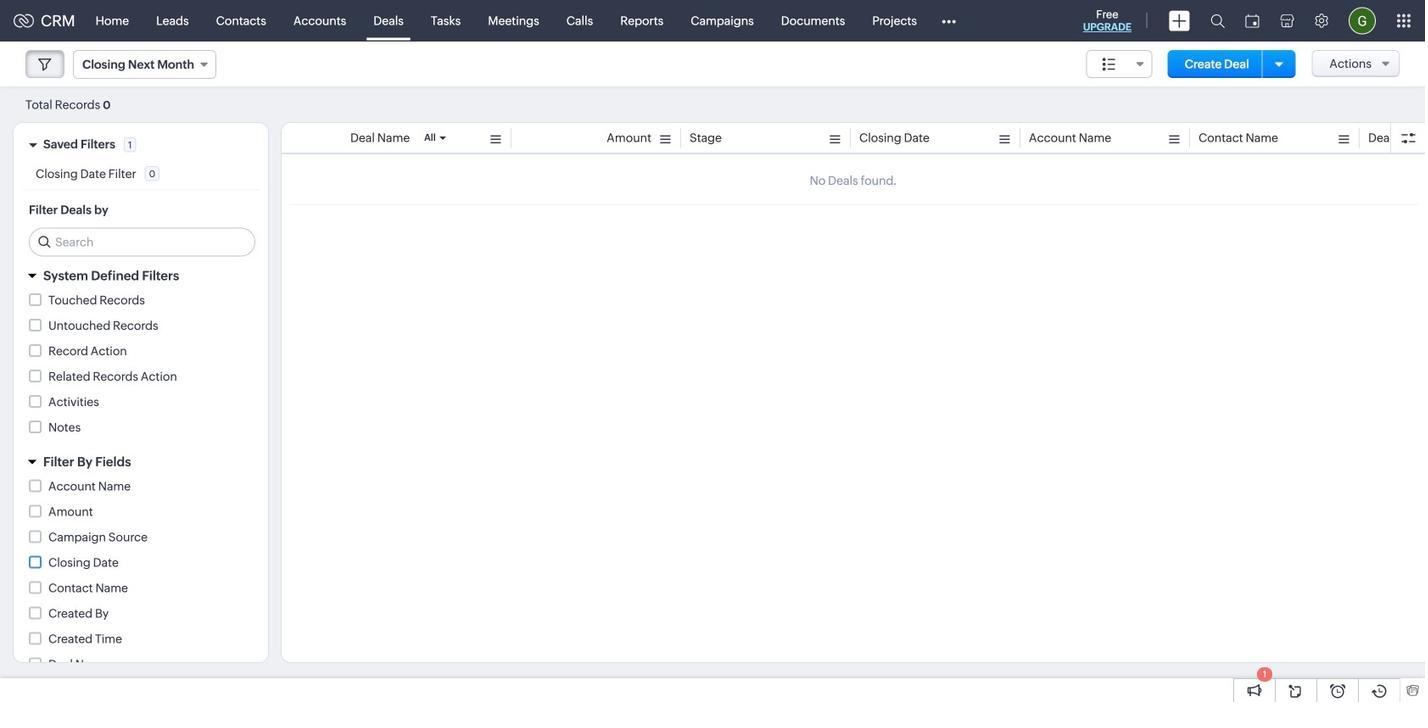 Task type: describe. For each thing, give the bounding box(es) containing it.
profile image
[[1349, 7, 1377, 34]]

Search text field
[[30, 229, 255, 256]]

Other Modules field
[[931, 7, 968, 34]]



Task type: vqa. For each thing, say whether or not it's contained in the screenshot.
Email related to the leftmost james-merced@noemail.com Link
no



Task type: locate. For each thing, give the bounding box(es) containing it.
logo image
[[14, 14, 34, 28]]

calendar image
[[1246, 14, 1260, 28]]

none field size
[[1087, 50, 1153, 78]]

create menu image
[[1170, 11, 1191, 31]]

profile element
[[1339, 0, 1387, 41]]

search element
[[1201, 0, 1236, 42]]

search image
[[1211, 14, 1226, 28]]

None field
[[73, 50, 216, 79], [1087, 50, 1153, 78], [73, 50, 216, 79]]

size image
[[1103, 57, 1117, 72]]

create menu element
[[1159, 0, 1201, 41]]



